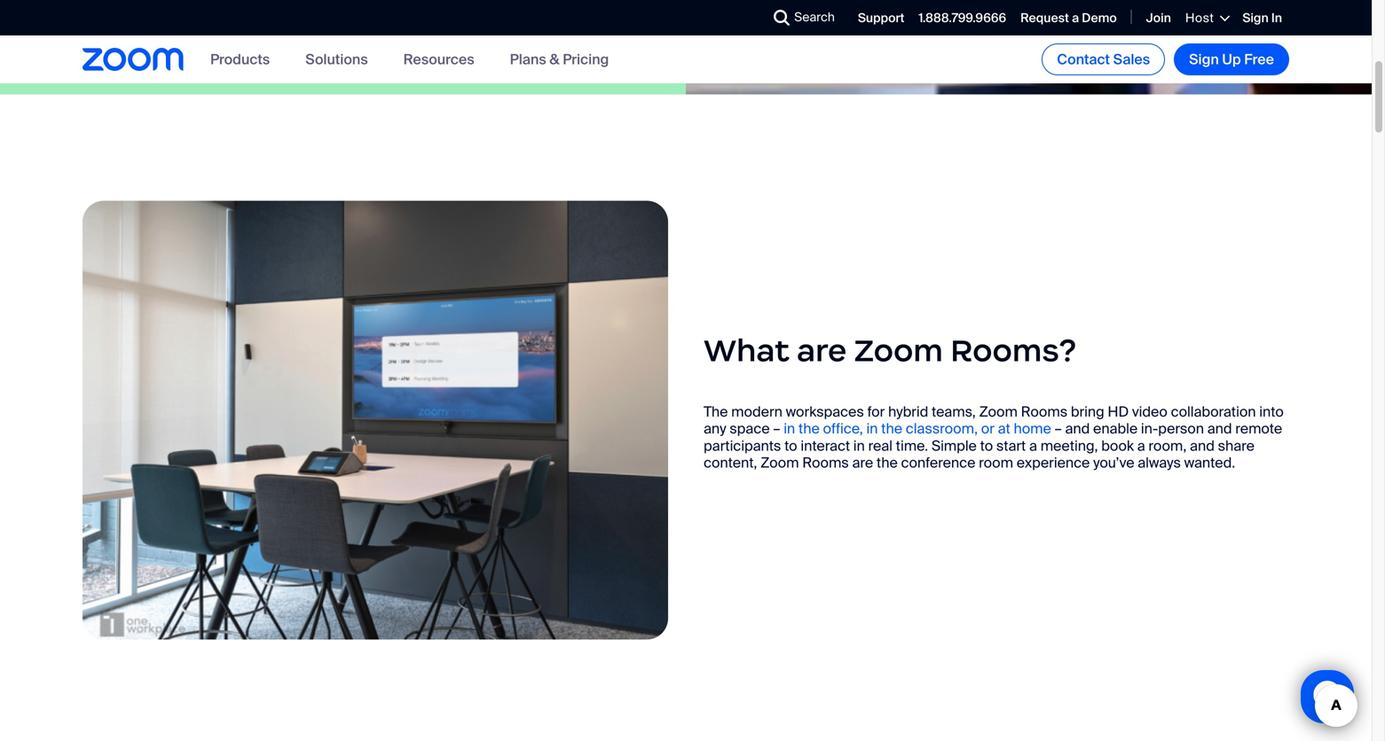 Task type: vqa. For each thing, say whether or not it's contained in the screenshot.
or
yes



Task type: describe. For each thing, give the bounding box(es) containing it.
sign in
[[1243, 10, 1282, 26]]

for
[[868, 403, 885, 421]]

room,
[[1149, 437, 1187, 456]]

classroom,
[[906, 420, 978, 439]]

what
[[704, 331, 790, 370]]

collaboration
[[1171, 403, 1256, 421]]

0 vertical spatial are
[[797, 331, 847, 370]]

person
[[1158, 420, 1204, 439]]

1.888.799.9666 link
[[919, 10, 1007, 26]]

content,
[[704, 454, 757, 473]]

zoom inside the modern workspaces for hybrid teams, zoom rooms bring hd video collaboration into any space –
[[979, 403, 1018, 421]]

rooms?
[[951, 331, 1077, 370]]

sign up free
[[1189, 50, 1274, 69]]

search image
[[774, 10, 790, 26]]

in
[[1272, 10, 1282, 26]]

real
[[868, 437, 893, 456]]

products
[[210, 50, 270, 69]]

join
[[1146, 10, 1171, 26]]

rooms inside the modern workspaces for hybrid teams, zoom rooms bring hd video collaboration into any space –
[[1021, 403, 1068, 421]]

solutions
[[305, 50, 368, 69]]

contact
[[1057, 50, 1110, 69]]

contact sales
[[1057, 50, 1150, 69]]

small conference room image
[[83, 201, 668, 640]]

or
[[981, 420, 995, 439]]

you've
[[1093, 454, 1135, 473]]

2 to from the left
[[980, 437, 993, 456]]

space
[[730, 420, 770, 439]]

1 horizontal spatial a
[[1072, 10, 1079, 26]]

2 horizontal spatial a
[[1138, 437, 1145, 456]]

hd
[[1108, 403, 1129, 421]]

join link
[[1146, 10, 1171, 26]]

start
[[997, 437, 1026, 456]]

experience
[[1017, 454, 1090, 473]]

interact
[[801, 437, 850, 456]]

search
[[794, 9, 835, 25]]

in the office, in the classroom, or at home
[[784, 420, 1051, 439]]

– and enable in-person and remote participants to interact in real time. simple to start a meeting, book a room, and share content, zoom rooms are the conference room experience you've always wanted.
[[704, 420, 1283, 473]]

&
[[550, 50, 560, 69]]

time.
[[896, 437, 928, 456]]

up
[[1222, 50, 1241, 69]]

resources
[[403, 50, 474, 69]]

modern
[[731, 403, 783, 421]]

always
[[1138, 454, 1181, 473]]

book
[[1102, 437, 1134, 456]]

pricing
[[563, 50, 609, 69]]

participants
[[704, 437, 781, 456]]

1 to from the left
[[785, 437, 798, 456]]

0 horizontal spatial in
[[784, 420, 795, 439]]

what are zoom rooms?
[[704, 331, 1077, 370]]

and up "wanted."
[[1208, 420, 1232, 439]]

and left enable
[[1065, 420, 1090, 439]]

and left "share"
[[1190, 437, 1215, 456]]

bring
[[1071, 403, 1105, 421]]

plans
[[510, 50, 546, 69]]

sign for sign in
[[1243, 10, 1269, 26]]

support
[[858, 10, 905, 26]]

plans & pricing link
[[510, 50, 609, 69]]

2 horizontal spatial in
[[867, 420, 878, 439]]

sign in link
[[1243, 10, 1282, 26]]

– inside – and enable in-person and remote participants to interact in real time. simple to start a meeting, book a room, and share content, zoom rooms are the conference room experience you've always wanted.
[[1055, 420, 1062, 439]]

room
[[979, 454, 1014, 473]]

in the office, in the classroom, or at home link
[[784, 420, 1051, 439]]

home
[[1014, 420, 1051, 439]]

request a demo
[[1021, 10, 1117, 26]]

support link
[[858, 10, 905, 26]]

video
[[1132, 403, 1168, 421]]



Task type: locate. For each thing, give the bounding box(es) containing it.
1 horizontal spatial –
[[1055, 420, 1062, 439]]

zoom logo image
[[83, 48, 184, 71]]

1 – from the left
[[773, 420, 780, 439]]

1 horizontal spatial to
[[980, 437, 993, 456]]

in right modern
[[784, 420, 795, 439]]

search image
[[774, 10, 790, 26]]

remote
[[1236, 420, 1283, 439]]

in left real
[[854, 437, 865, 456]]

plans & pricing
[[510, 50, 609, 69]]

demo
[[1082, 10, 1117, 26]]

0 horizontal spatial sign
[[1189, 50, 1219, 69]]

1 vertical spatial rooms
[[802, 454, 849, 473]]

rooms down the office,
[[802, 454, 849, 473]]

are
[[797, 331, 847, 370], [852, 454, 873, 473]]

0 horizontal spatial zoom
[[761, 454, 799, 473]]

and
[[1065, 420, 1090, 439], [1208, 420, 1232, 439], [1190, 437, 1215, 456]]

0 horizontal spatial rooms
[[802, 454, 849, 473]]

1 horizontal spatial are
[[852, 454, 873, 473]]

enable
[[1093, 420, 1138, 439]]

0 vertical spatial zoom
[[854, 331, 943, 370]]

zoom up start
[[979, 403, 1018, 421]]

in-
[[1141, 420, 1158, 439]]

1 vertical spatial sign
[[1189, 50, 1219, 69]]

workspaces
[[786, 403, 864, 421]]

0 horizontal spatial to
[[785, 437, 798, 456]]

rooms up meeting, on the right of the page
[[1021, 403, 1068, 421]]

share
[[1218, 437, 1255, 456]]

into
[[1260, 403, 1284, 421]]

in inside – and enable in-person and remote participants to interact in real time. simple to start a meeting, book a room, and share content, zoom rooms are the conference room experience you've always wanted.
[[854, 437, 865, 456]]

products button
[[210, 50, 270, 69]]

at
[[998, 420, 1011, 439]]

0 vertical spatial rooms
[[1021, 403, 1068, 421]]

sign left in
[[1243, 10, 1269, 26]]

the
[[799, 420, 820, 439], [881, 420, 903, 439], [877, 454, 898, 473]]

the modern workspaces for hybrid teams, zoom rooms bring hd video collaboration into any space –
[[704, 403, 1284, 439]]

are inside – and enable in-person and remote participants to interact in real time. simple to start a meeting, book a room, and share content, zoom rooms are the conference room experience you've always wanted.
[[852, 454, 873, 473]]

to left at
[[980, 437, 993, 456]]

are up workspaces
[[797, 331, 847, 370]]

rooms
[[1021, 403, 1068, 421], [802, 454, 849, 473]]

simple
[[932, 437, 977, 456]]

to left interact in the right bottom of the page
[[785, 437, 798, 456]]

– inside the modern workspaces for hybrid teams, zoom rooms bring hd video collaboration into any space –
[[773, 420, 780, 439]]

the inside – and enable in-person and remote participants to interact in real time. simple to start a meeting, book a room, and share content, zoom rooms are the conference room experience you've always wanted.
[[877, 454, 898, 473]]

2 horizontal spatial zoom
[[979, 403, 1018, 421]]

conference
[[901, 454, 976, 473]]

to
[[785, 437, 798, 456], [980, 437, 993, 456]]

1.888.799.9666
[[919, 10, 1007, 26]]

host
[[1186, 10, 1214, 26]]

– right space
[[773, 420, 780, 439]]

teams,
[[932, 403, 976, 421]]

any
[[704, 420, 726, 439]]

sign up free link
[[1174, 43, 1290, 75]]

1 horizontal spatial zoom
[[854, 331, 943, 370]]

sign for sign up free
[[1189, 50, 1219, 69]]

wanted.
[[1185, 454, 1236, 473]]

a right book
[[1138, 437, 1145, 456]]

1 horizontal spatial rooms
[[1021, 403, 1068, 421]]

a left demo
[[1072, 10, 1079, 26]]

1 horizontal spatial in
[[854, 437, 865, 456]]

zoom inside – and enable in-person and remote participants to interact in real time. simple to start a meeting, book a room, and share content, zoom rooms are the conference room experience you've always wanted.
[[761, 454, 799, 473]]

0 vertical spatial sign
[[1243, 10, 1269, 26]]

0 horizontal spatial a
[[1030, 437, 1037, 456]]

are down the office,
[[852, 454, 873, 473]]

office,
[[823, 420, 863, 439]]

request
[[1021, 10, 1069, 26]]

1 vertical spatial are
[[852, 454, 873, 473]]

the
[[704, 403, 728, 421]]

zoom down space
[[761, 454, 799, 473]]

2 – from the left
[[1055, 420, 1062, 439]]

rooms inside – and enable in-person and remote participants to interact in real time. simple to start a meeting, book a room, and share content, zoom rooms are the conference room experience you've always wanted.
[[802, 454, 849, 473]]

solutions button
[[305, 50, 368, 69]]

a right start
[[1030, 437, 1037, 456]]

free
[[1244, 50, 1274, 69]]

resources button
[[403, 50, 474, 69]]

request a demo link
[[1021, 10, 1117, 26]]

in right the office,
[[867, 420, 878, 439]]

sign left "up"
[[1189, 50, 1219, 69]]

in
[[784, 420, 795, 439], [867, 420, 878, 439], [854, 437, 865, 456]]

zoom up hybrid
[[854, 331, 943, 370]]

a
[[1072, 10, 1079, 26], [1030, 437, 1037, 456], [1138, 437, 1145, 456]]

0 horizontal spatial –
[[773, 420, 780, 439]]

sign
[[1243, 10, 1269, 26], [1189, 50, 1219, 69]]

–
[[773, 420, 780, 439], [1055, 420, 1062, 439]]

1 vertical spatial zoom
[[979, 403, 1018, 421]]

contact sales link
[[1042, 43, 1165, 75]]

hybrid
[[888, 403, 929, 421]]

meeting,
[[1041, 437, 1098, 456]]

zoom
[[854, 331, 943, 370], [979, 403, 1018, 421], [761, 454, 799, 473]]

– right home
[[1055, 420, 1062, 439]]

0 horizontal spatial are
[[797, 331, 847, 370]]

1 horizontal spatial sign
[[1243, 10, 1269, 26]]

2 vertical spatial zoom
[[761, 454, 799, 473]]

host button
[[1186, 10, 1229, 26]]

sales
[[1114, 50, 1150, 69]]



